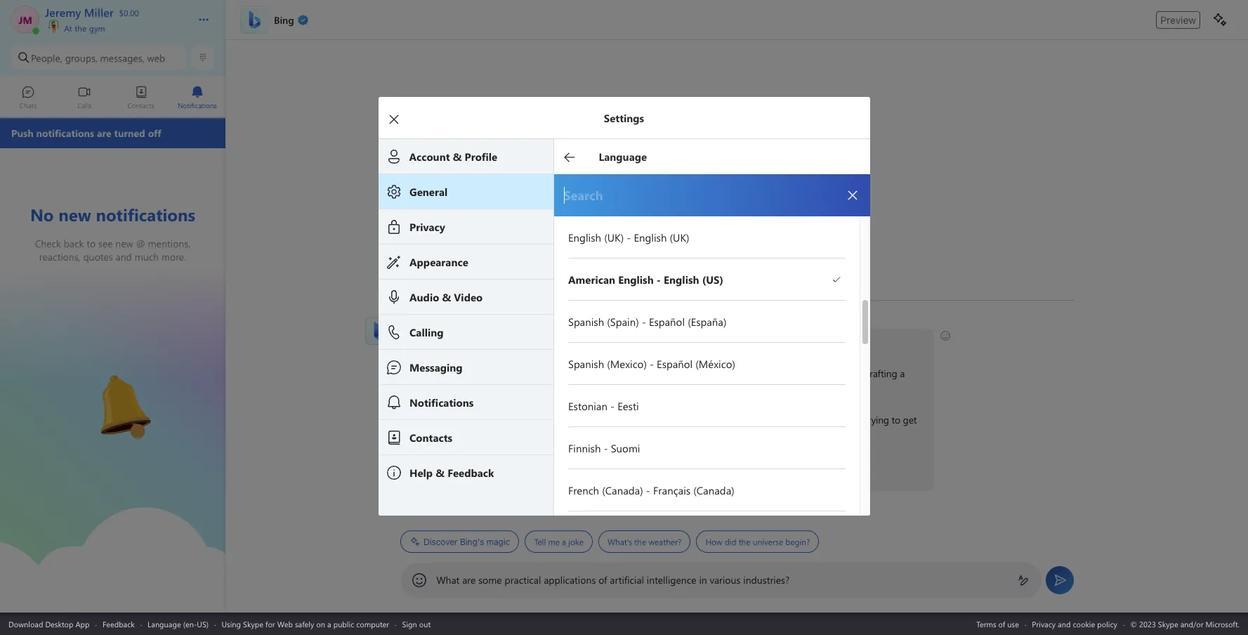 Task type: vqa. For each thing, say whether or not it's contained in the screenshot.
leftmost 'I'm'
yes



Task type: locate. For each thing, give the bounding box(es) containing it.
1 horizontal spatial the
[[634, 536, 646, 547]]

the for what's
[[634, 536, 646, 547]]

are
[[462, 573, 476, 587]]

1 vertical spatial in
[[699, 573, 707, 587]]

the right the at
[[75, 22, 87, 34]]

joke
[[568, 536, 583, 547]]

trip
[[792, 367, 806, 380]]

still
[[512, 413, 526, 426]]

i right can
[[519, 336, 521, 349]]

0 vertical spatial of
[[480, 367, 488, 380]]

get
[[765, 413, 779, 426], [903, 413, 917, 426]]

to
[[809, 367, 818, 380], [591, 382, 600, 396], [892, 413, 900, 426], [457, 459, 466, 473], [646, 459, 655, 473]]

discover
[[423, 536, 457, 547]]

report
[[754, 459, 780, 473]]

1 vertical spatial just
[[736, 459, 751, 473]]

1 horizontal spatial get
[[903, 413, 917, 426]]

1 horizontal spatial want
[[623, 459, 643, 473]]

how right !
[[479, 336, 499, 349]]

what's the weather?
[[607, 536, 681, 547]]

0 horizontal spatial just
[[736, 459, 751, 473]]

of inside the ask me any type of question, like finding vegan restaurants in cambridge, itinerary for your trip to europe or drafting a story for curious kids. in groups, remember to mention me with @bing. i'm an ai preview, so i'm still learning. sometimes i might say something weird. don't get mad at me, i'm just trying to get better! if you want to start over, type
[[480, 367, 488, 380]]

vegan
[[581, 367, 606, 380]]

download
[[8, 619, 43, 629]]

1 vertical spatial type
[[512, 459, 530, 473]]

the for at
[[75, 22, 87, 34]]

0 horizontal spatial type
[[459, 367, 477, 380]]

get left mad
[[765, 413, 779, 426]]

(en-
[[183, 619, 197, 629]]

i'm
[[408, 413, 421, 426], [496, 413, 509, 426], [831, 413, 844, 426]]

mad
[[781, 413, 800, 426]]

just left trying
[[847, 413, 862, 426]]

you right if at left
[[416, 459, 431, 473]]

me right tell
[[548, 536, 559, 547]]

at
[[64, 22, 72, 34]]

a right report
[[782, 459, 787, 473]]

drafting
[[864, 367, 897, 380]]

0 vertical spatial groups,
[[65, 51, 98, 64]]

intelligence
[[647, 573, 697, 587]]

1 horizontal spatial groups,
[[510, 382, 542, 396]]

@bing.
[[676, 382, 706, 396]]

the inside button
[[634, 536, 646, 547]]

hey, this is bing ! how can i help you today?
[[408, 336, 593, 349]]

preview,
[[447, 413, 482, 426]]

for left web
[[266, 619, 275, 629]]

bing's
[[460, 536, 484, 547]]

you
[[545, 336, 560, 349], [416, 459, 431, 473], [605, 459, 620, 473]]

and
[[1058, 619, 1071, 629]]

to right trip
[[809, 367, 818, 380]]

1 horizontal spatial of
[[599, 573, 607, 587]]

any
[[441, 367, 456, 380]]

type right 'over,'
[[512, 459, 530, 473]]

0 horizontal spatial you
[[416, 459, 431, 473]]

0 horizontal spatial in
[[658, 367, 665, 380]]

to right trying
[[892, 413, 900, 426]]

0 vertical spatial i
[[519, 336, 521, 349]]

1 vertical spatial for
[[431, 382, 443, 396]]

feedback link
[[102, 619, 135, 629]]

curious
[[446, 382, 476, 396]]

sign out
[[402, 619, 431, 629]]

if
[[408, 459, 413, 473]]

gym
[[89, 22, 105, 34]]

weird.
[[712, 413, 737, 426]]

i left might
[[616, 413, 619, 426]]

2 horizontal spatial of
[[999, 619, 1006, 629]]

question,
[[491, 367, 529, 380]]

language (en-us)
[[148, 619, 209, 629]]

in inside the ask me any type of question, like finding vegan restaurants in cambridge, itinerary for your trip to europe or drafting a story for curious kids. in groups, remember to mention me with @bing. i'm an ai preview, so i'm still learning. sometimes i might say something weird. don't get mad at me, i'm just trying to get better! if you want to start over, type
[[658, 367, 665, 380]]

ask me any type of question, like finding vegan restaurants in cambridge, itinerary for your trip to europe or drafting a story for curious kids. in groups, remember to mention me with @bing. i'm an ai preview, so i'm still learning. sometimes i might say something weird. don't get mad at me, i'm just trying to get better! if you want to start over, type
[[408, 367, 919, 473]]

of up kids.
[[480, 367, 488, 380]]

practical
[[505, 573, 541, 587]]

1 vertical spatial i
[[616, 413, 619, 426]]

0 vertical spatial for
[[756, 367, 768, 380]]

0 horizontal spatial groups,
[[65, 51, 98, 64]]

2 horizontal spatial i'm
[[831, 413, 844, 426]]

i'm left an
[[408, 413, 421, 426]]

1 vertical spatial of
[[599, 573, 607, 587]]

privacy and cookie policy link
[[1032, 619, 1118, 629]]

concern.
[[790, 459, 825, 473]]

2 vertical spatial of
[[999, 619, 1006, 629]]

using
[[222, 619, 241, 629]]

did
[[724, 536, 736, 547]]

people, groups, messages, web
[[31, 51, 165, 64]]

1 vertical spatial how
[[705, 536, 722, 547]]

kids.
[[479, 382, 497, 396]]

you right the if
[[605, 459, 620, 473]]

don't
[[740, 413, 762, 426]]

1 want from the left
[[434, 459, 454, 473]]

want left the give
[[623, 459, 643, 473]]

0 vertical spatial in
[[658, 367, 665, 380]]

1 horizontal spatial type
[[512, 459, 530, 473]]

1 horizontal spatial i'm
[[496, 413, 509, 426]]

today?
[[563, 336, 591, 349]]

2 vertical spatial for
[[266, 619, 275, 629]]

of left "use"
[[999, 619, 1006, 629]]

is
[[446, 336, 452, 349]]

i'm right me,
[[831, 413, 844, 426]]

1 horizontal spatial you
[[545, 336, 560, 349]]

the right did
[[738, 536, 750, 547]]

0 horizontal spatial of
[[480, 367, 488, 380]]

am
[[439, 316, 452, 327]]

for right story
[[431, 382, 443, 396]]

privacy
[[1032, 619, 1056, 629]]

remember
[[545, 382, 588, 396]]

how left did
[[705, 536, 722, 547]]

groups, down like at the left bottom of page
[[510, 382, 542, 396]]

app
[[75, 619, 90, 629]]

just left report
[[736, 459, 751, 473]]

download desktop app link
[[8, 619, 90, 629]]

2 horizontal spatial for
[[756, 367, 768, 380]]

1 horizontal spatial i
[[616, 413, 619, 426]]

of left artificial
[[599, 573, 607, 587]]

applications
[[544, 573, 596, 587]]

itinerary
[[719, 367, 753, 380]]

me left any
[[425, 367, 439, 380]]

a right 'drafting'
[[900, 367, 905, 380]]

the
[[75, 22, 87, 34], [634, 536, 646, 547], [738, 536, 750, 547]]

bing,
[[400, 316, 419, 327]]

1 i'm from the left
[[408, 413, 421, 426]]

2 horizontal spatial the
[[738, 536, 750, 547]]

(smileeyes)
[[594, 335, 641, 348]]

how did the universe begin?
[[705, 536, 810, 547]]

i'm right so
[[496, 413, 509, 426]]

0 horizontal spatial how
[[479, 336, 499, 349]]

a inside button
[[562, 536, 566, 547]]

want left start
[[434, 459, 454, 473]]

various
[[710, 573, 741, 587]]

how inside button
[[705, 536, 722, 547]]

newtopic . and if you want to give me feedback, just report a concern.
[[533, 459, 828, 473]]

type
[[459, 367, 477, 380], [512, 459, 530, 473]]

want inside the ask me any type of question, like finding vegan restaurants in cambridge, itinerary for your trip to europe or drafting a story for curious kids. in groups, remember to mention me with @bing. i'm an ai preview, so i'm still learning. sometimes i might say something weird. don't get mad at me, i'm just trying to get better! if you want to start over, type
[[434, 459, 454, 473]]

in left various
[[699, 573, 707, 587]]

feedback,
[[693, 459, 734, 473]]

groups,
[[65, 51, 98, 64], [510, 382, 542, 396]]

groups, down at the gym
[[65, 51, 98, 64]]

magic
[[486, 536, 510, 547]]

0 horizontal spatial get
[[765, 413, 779, 426]]

0 vertical spatial just
[[847, 413, 862, 426]]

using skype for web safely on a public computer
[[222, 619, 389, 629]]

what's the weather? button
[[598, 530, 691, 553]]

0 horizontal spatial want
[[434, 459, 454, 473]]

0 vertical spatial type
[[459, 367, 477, 380]]

get right trying
[[903, 413, 917, 426]]

industries?
[[743, 573, 790, 587]]

in up with
[[658, 367, 665, 380]]

a inside the ask me any type of question, like finding vegan restaurants in cambridge, itinerary for your trip to europe or drafting a story for curious kids. in groups, remember to mention me with @bing. i'm an ai preview, so i'm still learning. sometimes i might say something weird. don't get mad at me, i'm just trying to get better! if you want to start over, type
[[900, 367, 905, 380]]

me right the give
[[677, 459, 691, 473]]

0 horizontal spatial for
[[266, 619, 275, 629]]

a left joke
[[562, 536, 566, 547]]

1 vertical spatial groups,
[[510, 382, 542, 396]]

the right what's
[[634, 536, 646, 547]]

1 horizontal spatial how
[[705, 536, 722, 547]]

0 horizontal spatial i'm
[[408, 413, 421, 426]]

tab list
[[0, 79, 226, 118]]

1 horizontal spatial just
[[847, 413, 862, 426]]

me inside button
[[548, 536, 559, 547]]

0 horizontal spatial the
[[75, 22, 87, 34]]

type up curious
[[459, 367, 477, 380]]

2 want from the left
[[623, 459, 643, 473]]

groups, inside the ask me any type of question, like finding vegan restaurants in cambridge, itinerary for your trip to europe or drafting a story for curious kids. in groups, remember to mention me with @bing. i'm an ai preview, so i'm still learning. sometimes i might say something weird. don't get mad at me, i'm just trying to get better! if you want to start over, type
[[510, 382, 542, 396]]

what
[[437, 573, 460, 587]]

a right on
[[327, 619, 331, 629]]

you right help
[[545, 336, 560, 349]]

9:24
[[421, 316, 436, 327]]

sign
[[402, 619, 417, 629]]

in
[[658, 367, 665, 380], [699, 573, 707, 587]]

story
[[408, 382, 429, 396]]

for left your at the right of the page
[[756, 367, 768, 380]]

1 get from the left
[[765, 413, 779, 426]]



Task type: describe. For each thing, give the bounding box(es) containing it.
this
[[428, 336, 443, 349]]

so
[[484, 413, 494, 426]]

desktop
[[45, 619, 73, 629]]

ask
[[408, 367, 423, 380]]

can
[[501, 336, 516, 349]]

say
[[649, 413, 662, 426]]

language (en-us) link
[[148, 619, 209, 629]]

with
[[656, 382, 674, 396]]

your
[[770, 367, 789, 380]]

0 vertical spatial how
[[479, 336, 499, 349]]

.
[[573, 459, 575, 473]]

give
[[657, 459, 675, 473]]

cambridge,
[[668, 367, 716, 380]]

in
[[500, 382, 508, 396]]

sometimes
[[567, 413, 614, 426]]

terms of use link
[[977, 619, 1019, 629]]

artificial
[[610, 573, 644, 587]]

over,
[[490, 459, 509, 473]]

(openhands)
[[829, 459, 882, 472]]

to left start
[[457, 459, 466, 473]]

an
[[423, 413, 434, 426]]

1 horizontal spatial for
[[431, 382, 443, 396]]

web
[[277, 619, 293, 629]]

tell me a joke button
[[525, 530, 593, 553]]

preview
[[1161, 14, 1196, 26]]

messages,
[[100, 51, 145, 64]]

ai
[[436, 413, 445, 426]]

using skype for web safely on a public computer link
[[222, 619, 389, 629]]

3 i'm from the left
[[831, 413, 844, 426]]

skype
[[243, 619, 263, 629]]

newtopic
[[533, 459, 573, 473]]

us)
[[197, 619, 209, 629]]

start
[[468, 459, 487, 473]]

computer
[[356, 619, 389, 629]]

2 horizontal spatial you
[[605, 459, 620, 473]]

me left with
[[640, 382, 653, 396]]

just inside the ask me any type of question, like finding vegan restaurants in cambridge, itinerary for your trip to europe or drafting a story for curious kids. in groups, remember to mention me with @bing. i'm an ai preview, so i'm still learning. sometimes i might say something weird. don't get mad at me, i'm just trying to get better! if you want to start over, type
[[847, 413, 862, 426]]

at the gym button
[[45, 20, 184, 34]]

web
[[147, 51, 165, 64]]

groups, inside people, groups, messages, web button
[[65, 51, 98, 64]]

on
[[316, 619, 325, 629]]

1 horizontal spatial in
[[699, 573, 707, 587]]

download desktop app
[[8, 619, 90, 629]]

2 i'm from the left
[[496, 413, 509, 426]]

use
[[1008, 619, 1019, 629]]

sign out link
[[402, 619, 431, 629]]

terms
[[977, 619, 997, 629]]

hey,
[[408, 336, 426, 349]]

universe
[[753, 536, 783, 547]]

privacy and cookie policy
[[1032, 619, 1118, 629]]

bell
[[71, 369, 89, 384]]

at
[[803, 413, 811, 426]]

how did the universe begin? button
[[696, 530, 819, 553]]

public
[[333, 619, 354, 629]]

language
[[148, 619, 181, 629]]

bing, 9:24 am
[[400, 316, 452, 327]]

some
[[479, 573, 502, 587]]

to left the give
[[646, 459, 655, 473]]

what's
[[607, 536, 632, 547]]

you inside the ask me any type of question, like finding vegan restaurants in cambridge, itinerary for your trip to europe or drafting a story for curious kids. in groups, remember to mention me with @bing. i'm an ai preview, so i'm still learning. sometimes i might say something weird. don't get mad at me, i'm just trying to get better! if you want to start over, type
[[416, 459, 431, 473]]

feedback
[[102, 619, 135, 629]]

!
[[474, 336, 477, 349]]

language dialog
[[378, 97, 870, 554]]

what are some practical applications of artificial intelligence in various industries?
[[437, 573, 790, 587]]

mention
[[602, 382, 637, 396]]

i inside the ask me any type of question, like finding vegan restaurants in cambridge, itinerary for your trip to europe or drafting a story for curious kids. in groups, remember to mention me with @bing. i'm an ai preview, so i'm still learning. sometimes i might say something weird. don't get mad at me, i'm just trying to get better! if you want to start over, type
[[616, 413, 619, 426]]

Type a message text field
[[437, 573, 1006, 587]]

policy
[[1098, 619, 1118, 629]]

trying
[[864, 413, 889, 426]]

discover bing's magic
[[423, 536, 510, 547]]

begin?
[[785, 536, 810, 547]]

people,
[[31, 51, 62, 64]]

weather?
[[648, 536, 681, 547]]

to down vegan
[[591, 382, 600, 396]]

help
[[524, 336, 542, 349]]

restaurants
[[609, 367, 655, 380]]

might
[[621, 413, 646, 426]]

or
[[852, 367, 861, 380]]

2 get from the left
[[903, 413, 917, 426]]

if
[[597, 459, 602, 473]]

0 horizontal spatial i
[[519, 336, 521, 349]]

Search text field
[[562, 186, 834, 204]]



